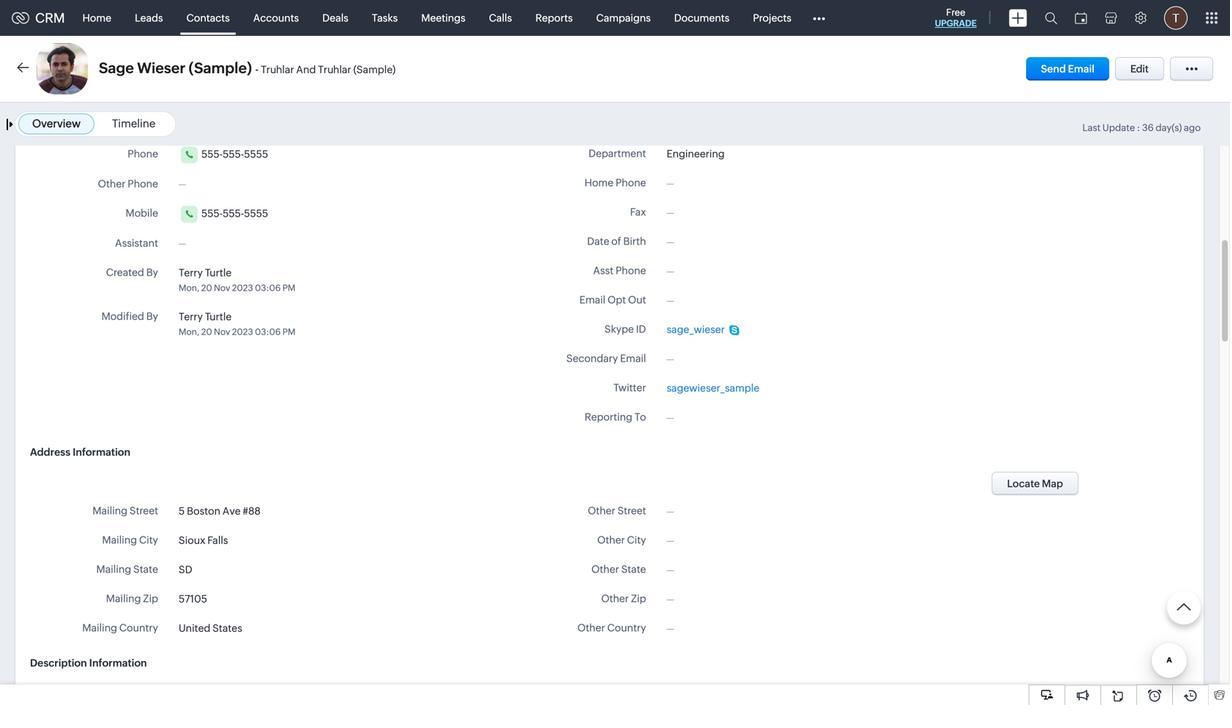 Task type: locate. For each thing, give the bounding box(es) containing it.
country down the mailing zip
[[119, 622, 158, 634]]

1 vertical spatial home
[[585, 177, 614, 189]]

pm for created by
[[283, 283, 296, 293]]

nov for created by
[[214, 283, 230, 293]]

03:06 for modified by
[[255, 327, 281, 337]]

deals link
[[311, 0, 360, 36]]

overview link
[[32, 117, 81, 130]]

state up the other zip
[[622, 564, 647, 576]]

0 vertical spatial home
[[82, 12, 111, 24]]

accounts link
[[242, 0, 311, 36]]

nov
[[214, 283, 230, 293], [214, 327, 230, 337]]

2 terry turtle mon, 20 nov 2023 03:06 pm from the top
[[179, 311, 296, 337]]

phone for home phone
[[616, 177, 647, 189]]

0 vertical spatial 03:06
[[255, 283, 281, 293]]

pm
[[283, 283, 296, 293], [283, 327, 296, 337]]

tasks link
[[360, 0, 410, 36]]

phone up mobile
[[128, 178, 158, 190]]

email inside button
[[1069, 63, 1095, 75]]

1 vertical spatial 555-555-5555
[[201, 208, 268, 219]]

2 03:06 from the top
[[255, 327, 281, 337]]

other up mobile
[[98, 178, 126, 190]]

mailing state
[[96, 564, 158, 576]]

united
[[179, 623, 211, 635]]

city up other state
[[628, 535, 647, 546]]

1 vertical spatial 5555
[[244, 208, 268, 219]]

1 555-555-5555 from the top
[[201, 148, 268, 160]]

1 vertical spatial turtle
[[205, 311, 232, 323]]

other city
[[598, 535, 647, 546]]

2 street from the left
[[618, 505, 647, 517]]

5555
[[244, 148, 268, 160], [244, 208, 268, 219]]

2 20 from the top
[[201, 327, 212, 337]]

profile image
[[1165, 6, 1188, 30]]

1 mon, from the top
[[179, 283, 200, 293]]

0 vertical spatial pm
[[283, 283, 296, 293]]

1 horizontal spatial (sample)
[[354, 64, 396, 75]]

other up other city
[[588, 505, 616, 517]]

email left opt
[[580, 294, 606, 306]]

1 by from the top
[[146, 267, 158, 278]]

1 horizontal spatial email
[[621, 353, 647, 365]]

by for modified by
[[146, 311, 158, 322]]

0 horizontal spatial city
[[139, 535, 158, 546]]

1 horizontal spatial country
[[608, 622, 647, 634]]

search element
[[1037, 0, 1067, 36]]

mon, for modified by
[[179, 327, 200, 337]]

mon,
[[179, 283, 200, 293], [179, 327, 200, 337]]

other down other street
[[598, 535, 625, 546]]

truhlar
[[261, 64, 294, 75], [318, 64, 352, 75]]

0 horizontal spatial description
[[30, 658, 87, 669]]

1 2023 from the top
[[232, 283, 253, 293]]

to
[[635, 411, 647, 423]]

mailing for mailing zip
[[106, 593, 141, 605]]

home down "department"
[[585, 177, 614, 189]]

terry for modified by
[[179, 311, 203, 323]]

-
[[255, 63, 259, 76]]

1 terry turtle mon, 20 nov 2023 03:06 pm from the top
[[179, 267, 296, 293]]

1 terry from the top
[[179, 267, 203, 279]]

search image
[[1046, 12, 1058, 24]]

0 horizontal spatial home
[[82, 12, 111, 24]]

0 horizontal spatial country
[[119, 622, 158, 634]]

terry right created by
[[179, 267, 203, 279]]

other zip
[[602, 593, 647, 605]]

email up twitter
[[621, 353, 647, 365]]

street for other street
[[618, 505, 647, 517]]

send email
[[1042, 63, 1095, 75]]

other for other phone
[[98, 178, 126, 190]]

description for description
[[103, 684, 158, 696]]

edit button
[[1116, 57, 1165, 81]]

(sample)
[[189, 60, 252, 77], [354, 64, 396, 75]]

state
[[133, 564, 158, 576], [622, 564, 647, 576]]

2 pm from the top
[[283, 327, 296, 337]]

country for mailing country
[[119, 622, 158, 634]]

2023 for modified by
[[232, 327, 253, 337]]

2 state from the left
[[622, 564, 647, 576]]

1 horizontal spatial truhlar
[[318, 64, 352, 75]]

555-555-5555
[[201, 148, 268, 160], [201, 208, 268, 219]]

city for other city
[[628, 535, 647, 546]]

1 vertical spatial terry turtle mon, 20 nov 2023 03:06 pm
[[179, 311, 296, 337]]

2 nov from the top
[[214, 327, 230, 337]]

other for other street
[[588, 505, 616, 517]]

2023
[[232, 283, 253, 293], [232, 327, 253, 337]]

city up mailing state
[[139, 535, 158, 546]]

1 state from the left
[[133, 564, 158, 576]]

by right modified
[[146, 311, 158, 322]]

0 horizontal spatial truhlar
[[261, 64, 294, 75]]

2 mon, from the top
[[179, 327, 200, 337]]

555-555-5555 for mobile
[[201, 208, 268, 219]]

sage
[[99, 60, 134, 77]]

description down "mailing country"
[[30, 658, 87, 669]]

1 nov from the top
[[214, 283, 230, 293]]

timeline link
[[112, 117, 156, 130]]

2 zip from the left
[[631, 593, 647, 605]]

0 vertical spatial terry
[[179, 267, 203, 279]]

1 20 from the top
[[201, 283, 212, 293]]

1 pm from the top
[[283, 283, 296, 293]]

0 horizontal spatial street
[[130, 505, 158, 517]]

0 vertical spatial email
[[1069, 63, 1095, 75]]

1 03:06 from the top
[[255, 283, 281, 293]]

:
[[1138, 122, 1141, 133]]

(sample) down 'tasks'
[[354, 64, 396, 75]]

0 vertical spatial nov
[[214, 283, 230, 293]]

1 vertical spatial 2023
[[232, 327, 253, 337]]

1 zip from the left
[[143, 593, 158, 605]]

city for mailing city
[[139, 535, 158, 546]]

information right address
[[73, 447, 130, 458]]

created by
[[106, 267, 158, 278]]

terry
[[179, 267, 203, 279], [179, 311, 203, 323]]

1 vertical spatial email
[[580, 294, 606, 306]]

mailing down mailing street
[[102, 535, 137, 546]]

city
[[139, 535, 158, 546], [628, 535, 647, 546]]

2 by from the top
[[146, 311, 158, 322]]

2 horizontal spatial email
[[1069, 63, 1095, 75]]

1 truhlar from the left
[[261, 64, 294, 75]]

(sample) left -
[[189, 60, 252, 77]]

home for home phone
[[585, 177, 614, 189]]

None button
[[992, 472, 1079, 496]]

2 turtle from the top
[[205, 311, 232, 323]]

0 vertical spatial 20
[[201, 283, 212, 293]]

information for address information
[[73, 447, 130, 458]]

1 horizontal spatial zip
[[631, 593, 647, 605]]

out
[[628, 294, 647, 306]]

state for mailing state
[[133, 564, 158, 576]]

email right send
[[1069, 63, 1095, 75]]

03:06 for created by
[[255, 283, 281, 293]]

description down description information
[[103, 684, 158, 696]]

0 horizontal spatial state
[[133, 564, 158, 576]]

phone down timeline link
[[128, 148, 158, 160]]

1 vertical spatial by
[[146, 311, 158, 322]]

mailing for mailing street
[[93, 505, 128, 517]]

street up other city
[[618, 505, 647, 517]]

crm link
[[12, 10, 65, 25]]

secondary email
[[567, 353, 647, 365]]

information
[[73, 447, 130, 458], [89, 658, 147, 669]]

email for send email
[[1069, 63, 1095, 75]]

contacts link
[[175, 0, 242, 36]]

opt
[[608, 294, 626, 306]]

1 horizontal spatial description
[[103, 684, 158, 696]]

0 vertical spatial turtle
[[205, 267, 232, 279]]

2 vertical spatial email
[[621, 353, 647, 365]]

day(s)
[[1157, 122, 1183, 133]]

phone right asst
[[616, 265, 647, 277]]

other up other country
[[602, 593, 629, 605]]

0 horizontal spatial zip
[[143, 593, 158, 605]]

555-
[[201, 148, 223, 160], [223, 148, 244, 160], [201, 208, 223, 219], [223, 208, 244, 219]]

reporting to
[[585, 411, 647, 423]]

1 5555 from the top
[[244, 148, 268, 160]]

other down the other zip
[[578, 622, 606, 634]]

5555 for mobile
[[244, 208, 268, 219]]

country
[[119, 622, 158, 634], [608, 622, 647, 634]]

asst phone
[[594, 265, 647, 277]]

0 vertical spatial description
[[30, 658, 87, 669]]

state up the mailing zip
[[133, 564, 158, 576]]

2 5555 from the top
[[244, 208, 268, 219]]

mailing up mailing city
[[93, 505, 128, 517]]

truhlar right and
[[318, 64, 352, 75]]

meetings link
[[410, 0, 478, 36]]

1 vertical spatial pm
[[283, 327, 296, 337]]

mailing up description information
[[82, 622, 117, 634]]

terry turtle mon, 20 nov 2023 03:06 pm
[[179, 267, 296, 293], [179, 311, 296, 337]]

1 country from the left
[[119, 622, 158, 634]]

other down other city
[[592, 564, 620, 576]]

ave
[[223, 506, 241, 517]]

1 turtle from the top
[[205, 267, 232, 279]]

address information
[[30, 447, 130, 458]]

turtle for created by
[[205, 267, 232, 279]]

engineering
[[667, 148, 725, 160]]

1 city from the left
[[139, 535, 158, 546]]

description for description information
[[30, 658, 87, 669]]

1 horizontal spatial street
[[618, 505, 647, 517]]

2 country from the left
[[608, 622, 647, 634]]

street up mailing city
[[130, 505, 158, 517]]

1 vertical spatial 20
[[201, 327, 212, 337]]

country down the other zip
[[608, 622, 647, 634]]

2 2023 from the top
[[232, 327, 253, 337]]

date
[[588, 236, 610, 247]]

home right crm
[[82, 12, 111, 24]]

2 terry from the top
[[179, 311, 203, 323]]

terry for created by
[[179, 267, 203, 279]]

terry turtle mon, 20 nov 2023 03:06 pm for modified by
[[179, 311, 296, 337]]

0 vertical spatial information
[[73, 447, 130, 458]]

1 vertical spatial 03:06
[[255, 327, 281, 337]]

home
[[82, 12, 111, 24], [585, 177, 614, 189]]

0 horizontal spatial (sample)
[[189, 60, 252, 77]]

calendar image
[[1076, 12, 1088, 24]]

0 vertical spatial mon,
[[179, 283, 200, 293]]

mailing up "mailing country"
[[106, 593, 141, 605]]

2 city from the left
[[628, 535, 647, 546]]

0 vertical spatial by
[[146, 267, 158, 278]]

information down "mailing country"
[[89, 658, 147, 669]]

1 horizontal spatial city
[[628, 535, 647, 546]]

birth
[[624, 236, 647, 247]]

truhlar right -
[[261, 64, 294, 75]]

0 vertical spatial terry turtle mon, 20 nov 2023 03:06 pm
[[179, 267, 296, 293]]

by
[[146, 267, 158, 278], [146, 311, 158, 322]]

date of birth
[[588, 236, 647, 247]]

2 555-555-5555 from the top
[[201, 208, 268, 219]]

mailing for mailing state
[[96, 564, 131, 576]]

1 horizontal spatial home
[[585, 177, 614, 189]]

id
[[636, 323, 647, 335]]

1 vertical spatial mon,
[[179, 327, 200, 337]]

0 vertical spatial 555-555-5555
[[201, 148, 268, 160]]

sioux falls
[[179, 535, 228, 547]]

1 horizontal spatial state
[[622, 564, 647, 576]]

0 vertical spatial 2023
[[232, 283, 253, 293]]

zip down other state
[[631, 593, 647, 605]]

sagewieser_sample link
[[667, 381, 760, 396]]

1 vertical spatial nov
[[214, 327, 230, 337]]

falls
[[208, 535, 228, 547]]

1 vertical spatial information
[[89, 658, 147, 669]]

1 vertical spatial terry
[[179, 311, 203, 323]]

terry right "modified by"
[[179, 311, 203, 323]]

other
[[98, 178, 126, 190], [588, 505, 616, 517], [598, 535, 625, 546], [592, 564, 620, 576], [602, 593, 629, 605], [578, 622, 606, 634]]

phone up "fax"
[[616, 177, 647, 189]]

description
[[30, 658, 87, 669], [103, 684, 158, 696]]

accounts
[[253, 12, 299, 24]]

1 street from the left
[[130, 505, 158, 517]]

Other Modules field
[[804, 6, 835, 30]]

mailing down mailing city
[[96, 564, 131, 576]]

projects link
[[742, 0, 804, 36]]

by right created
[[146, 267, 158, 278]]

0 vertical spatial 5555
[[244, 148, 268, 160]]

1 vertical spatial description
[[103, 684, 158, 696]]

zip down mailing state
[[143, 593, 158, 605]]

address
[[30, 447, 70, 458]]



Task type: vqa. For each thing, say whether or not it's contained in the screenshot.


Task type: describe. For each thing, give the bounding box(es) containing it.
update
[[1103, 122, 1136, 133]]

wieser
[[137, 60, 186, 77]]

other phone
[[98, 178, 158, 190]]

home link
[[71, 0, 123, 36]]

campaigns link
[[585, 0, 663, 36]]

logo image
[[12, 12, 29, 24]]

home for home
[[82, 12, 111, 24]]

ago
[[1185, 122, 1202, 133]]

last update : 36 day(s) ago
[[1083, 122, 1202, 133]]

united states
[[179, 623, 242, 635]]

36
[[1143, 122, 1155, 133]]

profile element
[[1156, 0, 1197, 36]]

mailing street
[[93, 505, 158, 517]]

truhlar and truhlar (sample) link
[[261, 63, 396, 76]]

email opt out
[[580, 294, 647, 306]]

reports
[[536, 12, 573, 24]]

modified by
[[102, 311, 158, 322]]

skype
[[605, 323, 634, 335]]

documents
[[675, 12, 730, 24]]

pm for modified by
[[283, 327, 296, 337]]

fax
[[631, 206, 647, 218]]

campaigns
[[597, 12, 651, 24]]

5 boston ave #88
[[179, 506, 261, 517]]

create menu image
[[1010, 9, 1028, 27]]

leads link
[[123, 0, 175, 36]]

other for other state
[[592, 564, 620, 576]]

nov for modified by
[[214, 327, 230, 337]]

mailing for mailing country
[[82, 622, 117, 634]]

terry turtle mon, 20 nov 2023 03:06 pm for created by
[[179, 267, 296, 293]]

zip for other zip
[[631, 593, 647, 605]]

send email button
[[1027, 57, 1110, 81]]

twitter
[[614, 382, 647, 394]]

2023 for created by
[[232, 283, 253, 293]]

zip for mailing zip
[[143, 593, 158, 605]]

other country
[[578, 622, 647, 634]]

mon, for created by
[[179, 283, 200, 293]]

mailing country
[[82, 622, 158, 634]]

reporting
[[585, 411, 633, 423]]

free
[[947, 7, 966, 18]]

other state
[[592, 564, 647, 576]]

description information
[[30, 658, 147, 669]]

mailing zip
[[106, 593, 158, 605]]

boston
[[187, 506, 221, 517]]

5555 for phone
[[244, 148, 268, 160]]

other for other zip
[[602, 593, 629, 605]]

by for created by
[[146, 267, 158, 278]]

email for secondary email
[[621, 353, 647, 365]]

reports link
[[524, 0, 585, 36]]

skype id
[[605, 323, 647, 335]]

edit
[[1131, 63, 1150, 75]]

crm
[[35, 10, 65, 25]]

(sample) inside sage wieser (sample) - truhlar and truhlar (sample)
[[354, 64, 396, 75]]

free upgrade
[[936, 7, 977, 28]]

phone for other phone
[[128, 178, 158, 190]]

last
[[1083, 122, 1101, 133]]

sage_wieser
[[667, 324, 725, 336]]

country for other country
[[608, 622, 647, 634]]

2 truhlar from the left
[[318, 64, 352, 75]]

mailing for mailing city
[[102, 535, 137, 546]]

states
[[213, 623, 242, 635]]

calls
[[489, 12, 512, 24]]

phone for asst phone
[[616, 265, 647, 277]]

5
[[179, 506, 185, 517]]

state for other state
[[622, 564, 647, 576]]

sioux
[[179, 535, 205, 547]]

department
[[589, 148, 647, 159]]

home phone
[[585, 177, 647, 189]]

send
[[1042, 63, 1067, 75]]

555-555-5555 for phone
[[201, 148, 268, 160]]

asst
[[594, 265, 614, 277]]

created
[[106, 267, 144, 278]]

20 for modified by
[[201, 327, 212, 337]]

modified
[[102, 311, 144, 322]]

20 for created by
[[201, 283, 212, 293]]

mailing city
[[102, 535, 158, 546]]

documents link
[[663, 0, 742, 36]]

assistant
[[115, 237, 158, 249]]

of
[[612, 236, 622, 247]]

projects
[[754, 12, 792, 24]]

#88
[[243, 506, 261, 517]]

turtle for modified by
[[205, 311, 232, 323]]

timeline
[[112, 117, 156, 130]]

other for other city
[[598, 535, 625, 546]]

contacts
[[187, 12, 230, 24]]

meetings
[[422, 12, 466, 24]]

mobile
[[126, 207, 158, 219]]

other for other country
[[578, 622, 606, 634]]

leads
[[135, 12, 163, 24]]

sage_wieser link
[[667, 322, 740, 337]]

other street
[[588, 505, 647, 517]]

secondary
[[567, 353, 618, 365]]

overview
[[32, 117, 81, 130]]

information for description information
[[89, 658, 147, 669]]

street for mailing street
[[130, 505, 158, 517]]

calls link
[[478, 0, 524, 36]]

0 horizontal spatial email
[[580, 294, 606, 306]]

and
[[296, 64, 316, 75]]

create menu element
[[1001, 0, 1037, 36]]

sage wieser (sample) - truhlar and truhlar (sample)
[[99, 60, 396, 77]]

57105
[[179, 593, 207, 605]]

tasks
[[372, 12, 398, 24]]

sd
[[179, 564, 192, 576]]

sagewieser_sample
[[667, 382, 760, 394]]

deals
[[323, 12, 349, 24]]



